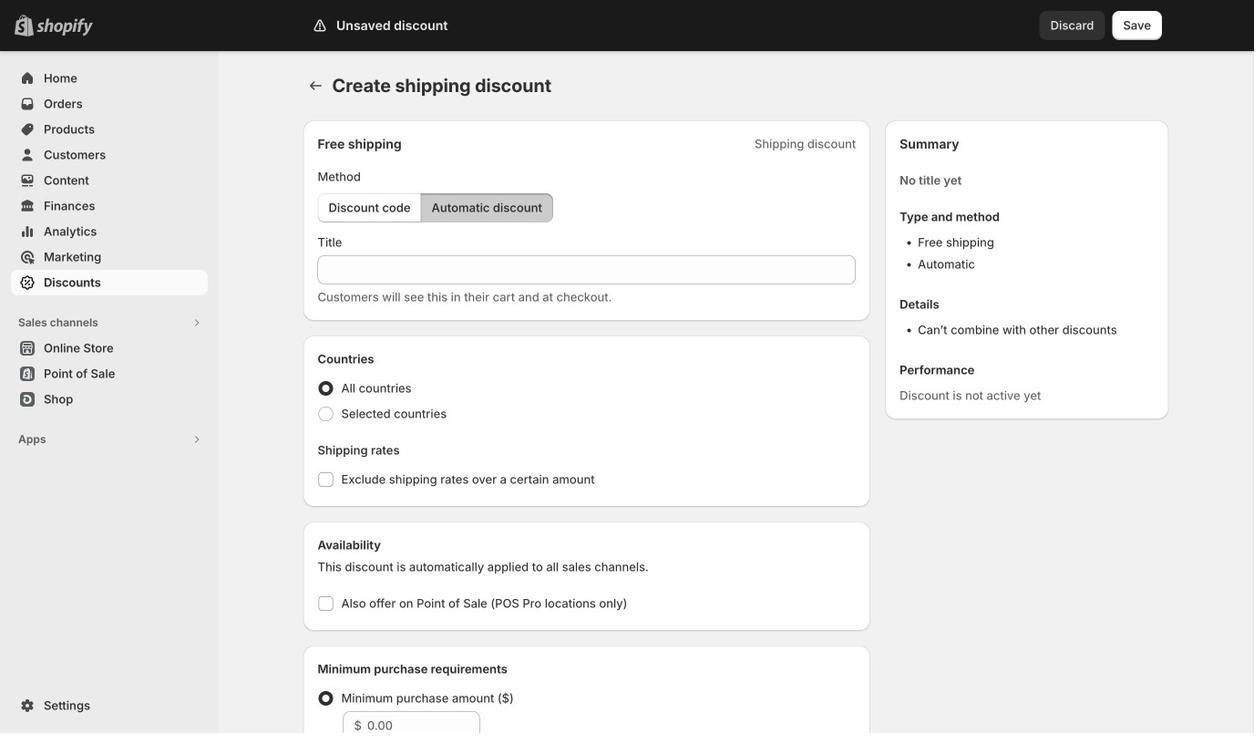 Task type: locate. For each thing, give the bounding box(es) containing it.
None text field
[[318, 255, 856, 284]]

0.00 text field
[[367, 711, 480, 733]]

shopify image
[[36, 18, 93, 36]]



Task type: vqa. For each thing, say whether or not it's contained in the screenshot.
the 'Shopify' image
yes



